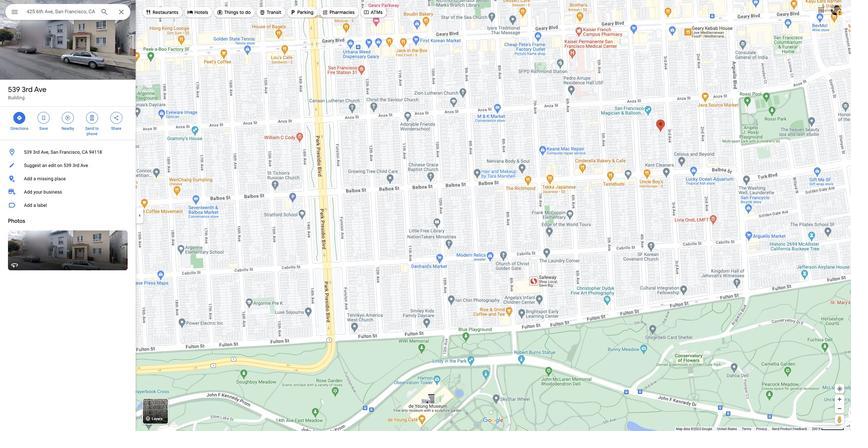 Task type: vqa. For each thing, say whether or not it's contained in the screenshot.
Carbon emissions estimate: 599 kilograms. -24% emissions. Learn more about this emissions estimate Image
no



Task type: locate. For each thing, give the bounding box(es) containing it.
1 horizontal spatial to
[[239, 9, 244, 15]]

send up phone at the top left
[[85, 126, 94, 131]]

missing
[[37, 176, 53, 182]]

1 vertical spatial 3rd
[[33, 150, 40, 155]]

1 horizontal spatial 539
[[24, 150, 32, 155]]

 parking
[[290, 9, 314, 16]]

539 inside "suggest an edit on 539 3rd ave" button
[[64, 163, 71, 168]]

a for missing
[[33, 176, 36, 182]]

building
[[8, 95, 25, 100]]

add left your
[[24, 190, 32, 195]]

directions
[[10, 126, 28, 131]]

539
[[8, 85, 20, 94], [24, 150, 32, 155], [64, 163, 71, 168]]

2 vertical spatial add
[[24, 203, 32, 208]]


[[217, 9, 223, 16]]

2 vertical spatial 539
[[64, 163, 71, 168]]

send left the product
[[772, 428, 780, 431]]

an
[[42, 163, 47, 168]]

data
[[683, 428, 690, 431]]

1 horizontal spatial send
[[772, 428, 780, 431]]

united
[[717, 428, 727, 431]]

2 add from the top
[[24, 190, 32, 195]]

add left label
[[24, 203, 32, 208]]

200 ft
[[812, 428, 821, 431]]

3rd down francisco,
[[73, 163, 79, 168]]

ave inside "539 3rd ave building"
[[34, 85, 46, 94]]

your
[[33, 190, 42, 195]]

3rd left ave,
[[33, 150, 40, 155]]


[[113, 114, 119, 122]]

send inside send to phone
[[85, 126, 94, 131]]

a
[[33, 176, 36, 182], [33, 203, 36, 208]]

san
[[51, 150, 58, 155]]

united states button
[[717, 427, 737, 432]]

2 horizontal spatial 3rd
[[73, 163, 79, 168]]

add for add your business
[[24, 190, 32, 195]]

0 vertical spatial a
[[33, 176, 36, 182]]

0 vertical spatial 3rd
[[22, 85, 33, 94]]

1 vertical spatial 539
[[24, 150, 32, 155]]

things
[[224, 9, 238, 15]]

footer containing map data ©2023 google
[[676, 427, 812, 432]]

1 vertical spatial send
[[772, 428, 780, 431]]

add your business link
[[0, 186, 136, 199]]

zoom in image
[[837, 397, 842, 402]]

0 vertical spatial ave
[[34, 85, 46, 94]]

2 horizontal spatial 539
[[64, 163, 71, 168]]

 hotels
[[187, 9, 208, 16]]

send for send product feedback
[[772, 428, 780, 431]]

1 horizontal spatial 3rd
[[33, 150, 40, 155]]

425 6th Ave, San Francisco, CA 94118 field
[[5, 4, 130, 20]]

 transit
[[259, 9, 281, 16]]

to
[[239, 9, 244, 15], [95, 126, 99, 131]]

3 add from the top
[[24, 203, 32, 208]]

 things to do
[[217, 9, 251, 16]]


[[16, 114, 22, 122]]

google
[[702, 428, 712, 431]]

None field
[[27, 8, 95, 16]]

atms
[[371, 9, 383, 15]]

to left do
[[239, 9, 244, 15]]

539 3rd ave, san francisco, ca 94118
[[24, 150, 102, 155]]

 search field
[[5, 4, 130, 21]]

1 horizontal spatial ave
[[80, 163, 88, 168]]

ave down ca
[[80, 163, 88, 168]]

to inside  things to do
[[239, 9, 244, 15]]

0 vertical spatial add
[[24, 176, 32, 182]]

0 horizontal spatial send
[[85, 126, 94, 131]]

0 horizontal spatial ave
[[34, 85, 46, 94]]

2 vertical spatial 3rd
[[73, 163, 79, 168]]

business
[[43, 190, 62, 195]]

send inside button
[[772, 428, 780, 431]]

1 a from the top
[[33, 176, 36, 182]]

ave inside button
[[80, 163, 88, 168]]

send
[[85, 126, 94, 131], [772, 428, 780, 431]]

add down suggest at the top left of page
[[24, 176, 32, 182]]

photos
[[8, 218, 25, 225]]

3rd inside "539 3rd ave building"
[[22, 85, 33, 94]]

add a label button
[[0, 199, 136, 212]]

add a missing place
[[24, 176, 66, 182]]

a inside button
[[33, 176, 36, 182]]

to up phone at the top left
[[95, 126, 99, 131]]

a left missing
[[33, 176, 36, 182]]

francisco,
[[60, 150, 81, 155]]

0 horizontal spatial 3rd
[[22, 85, 33, 94]]

to inside send to phone
[[95, 126, 99, 131]]

539 up suggest at the top left of page
[[24, 150, 32, 155]]

add
[[24, 176, 32, 182], [24, 190, 32, 195], [24, 203, 32, 208]]

539 up "building"
[[8, 85, 20, 94]]

layers
[[152, 417, 163, 422]]

1 vertical spatial to
[[95, 126, 99, 131]]


[[290, 9, 296, 16]]

1 vertical spatial a
[[33, 203, 36, 208]]

1 vertical spatial add
[[24, 190, 32, 195]]

539 right on
[[64, 163, 71, 168]]

2 a from the top
[[33, 203, 36, 208]]

0 vertical spatial send
[[85, 126, 94, 131]]

place
[[55, 176, 66, 182]]

terms button
[[742, 427, 751, 432]]

 button
[[5, 4, 24, 21]]

0 horizontal spatial 539
[[8, 85, 20, 94]]

3rd
[[22, 85, 33, 94], [33, 150, 40, 155], [73, 163, 79, 168]]

ave,
[[41, 150, 49, 155]]

0 horizontal spatial to
[[95, 126, 99, 131]]

share
[[111, 126, 121, 131]]

show street view coverage image
[[835, 415, 845, 425]]

1 vertical spatial ave
[[80, 163, 88, 168]]

200 ft button
[[812, 428, 844, 431]]


[[363, 9, 369, 16]]

add inside "button"
[[24, 203, 32, 208]]

ave
[[34, 85, 46, 94], [80, 163, 88, 168]]

539 for ave,
[[24, 150, 32, 155]]

nearby
[[62, 126, 74, 131]]

privacy
[[756, 428, 767, 431]]

ave up ""
[[34, 85, 46, 94]]

539 inside 539 3rd ave, san francisco, ca 94118 button
[[24, 150, 32, 155]]

label
[[37, 203, 47, 208]]


[[187, 9, 193, 16]]

0 vertical spatial to
[[239, 9, 244, 15]]

a inside "button"
[[33, 203, 36, 208]]

none field inside "425 6th ave, san francisco, ca 94118" field
[[27, 8, 95, 16]]

footer
[[676, 427, 812, 432]]

a left label
[[33, 203, 36, 208]]

3rd up "building"
[[22, 85, 33, 94]]

send for send to phone
[[85, 126, 94, 131]]

add inside button
[[24, 176, 32, 182]]

0 vertical spatial 539
[[8, 85, 20, 94]]

1 add from the top
[[24, 176, 32, 182]]

539 inside "539 3rd ave building"
[[8, 85, 20, 94]]



Task type: describe. For each thing, give the bounding box(es) containing it.
phone
[[87, 132, 98, 136]]

add a missing place button
[[0, 172, 136, 186]]

parking
[[297, 9, 314, 15]]

edit
[[48, 163, 56, 168]]


[[41, 114, 47, 122]]

do
[[245, 9, 251, 15]]

 restaurants
[[145, 9, 178, 16]]

94118
[[89, 150, 102, 155]]

hotels
[[194, 9, 208, 15]]

product
[[780, 428, 792, 431]]


[[322, 9, 328, 16]]

suggest an edit on 539 3rd ave button
[[0, 159, 136, 172]]

add your business
[[24, 190, 62, 195]]

send product feedback
[[772, 428, 807, 431]]

footer inside google maps element
[[676, 427, 812, 432]]

ca
[[82, 150, 88, 155]]

3rd for ave,
[[33, 150, 40, 155]]


[[89, 114, 95, 122]]

suggest an edit on 539 3rd ave
[[24, 163, 88, 168]]


[[65, 114, 71, 122]]

restaurants
[[153, 9, 178, 15]]

terms
[[742, 428, 751, 431]]

united states
[[717, 428, 737, 431]]

539 3rd ave main content
[[0, 0, 136, 432]]

a for label
[[33, 203, 36, 208]]

map data ©2023 google
[[676, 428, 712, 431]]

save
[[39, 126, 48, 131]]

send product feedback button
[[772, 427, 807, 432]]

on
[[57, 163, 62, 168]]

539 3rd ave, san francisco, ca 94118 button
[[0, 146, 136, 159]]


[[259, 9, 265, 16]]

 atms
[[363, 9, 383, 16]]

©2023
[[691, 428, 701, 431]]

send to phone
[[85, 126, 99, 136]]

map
[[676, 428, 683, 431]]


[[145, 9, 151, 16]]

ft
[[819, 428, 821, 431]]

privacy button
[[756, 427, 767, 432]]

feedback
[[793, 428, 807, 431]]

539 3rd ave building
[[8, 85, 46, 100]]

add for add a label
[[24, 203, 32, 208]]

 pharmacies
[[322, 9, 355, 16]]

collapse side panel image
[[136, 212, 143, 219]]

200
[[812, 428, 818, 431]]

539 for ave
[[8, 85, 20, 94]]

actions for 539 3rd ave region
[[0, 107, 136, 140]]

show your location image
[[837, 386, 843, 392]]

pharmacies
[[329, 9, 355, 15]]

google maps element
[[0, 0, 851, 432]]

add for add a missing place
[[24, 176, 32, 182]]

transit
[[267, 9, 281, 15]]

add a label
[[24, 203, 47, 208]]


[[11, 7, 19, 17]]

suggest
[[24, 163, 41, 168]]

states
[[728, 428, 737, 431]]

3rd for ave
[[22, 85, 33, 94]]

zoom out image
[[837, 407, 842, 412]]



